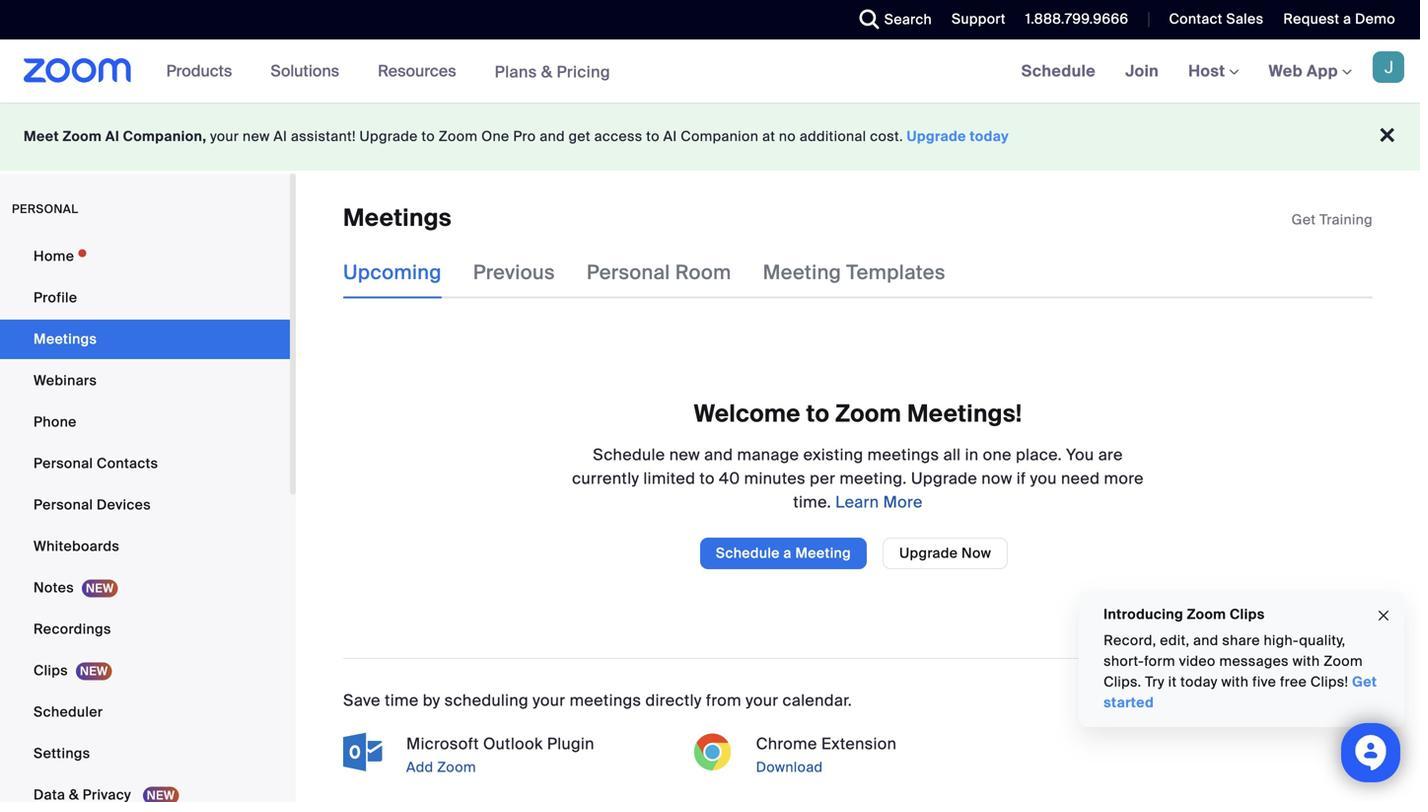Task type: vqa. For each thing, say whether or not it's contained in the screenshot.
Settings LINK on the left bottom of the page
yes



Task type: describe. For each thing, give the bounding box(es) containing it.
previous
[[473, 260, 555, 285]]

recordings link
[[0, 610, 290, 649]]

learn more link
[[832, 492, 923, 512]]

scheduling
[[445, 690, 529, 711]]

personal for personal contacts
[[34, 454, 93, 473]]

your for scheduling
[[533, 690, 566, 711]]

settings
[[34, 744, 90, 763]]

personal for personal room
[[587, 260, 671, 285]]

host
[[1189, 61, 1230, 81]]

notes
[[34, 579, 74, 597]]

existing
[[804, 444, 864, 465]]

new inside schedule new and manage existing meetings all in one place. you are currently limited to 40 minutes per meeting. upgrade now if you need more time.
[[670, 444, 701, 465]]

40
[[719, 468, 740, 489]]

download
[[756, 758, 823, 776]]

2 ai from the left
[[274, 127, 287, 146]]

&
[[541, 61, 553, 82]]

introducing
[[1104, 605, 1184, 624]]

webinars link
[[0, 361, 290, 401]]

and for schedule new and manage existing meetings all in one place. you are currently limited to 40 minutes per meeting. upgrade now if you need more time.
[[705, 444, 733, 465]]

welcome to zoom meetings!
[[694, 399, 1023, 429]]

zoom right meet
[[63, 127, 102, 146]]

one
[[983, 444, 1012, 465]]

video
[[1180, 652, 1216, 670]]

learn more
[[832, 492, 923, 512]]

pricing
[[557, 61, 611, 82]]

your for companion,
[[210, 127, 239, 146]]

now
[[982, 468, 1013, 489]]

calendar.
[[783, 690, 853, 711]]

additional
[[800, 127, 867, 146]]

profile link
[[0, 278, 290, 318]]

1 ai from the left
[[105, 127, 119, 146]]

upcoming
[[343, 260, 442, 285]]

whiteboards link
[[0, 527, 290, 566]]

0 vertical spatial meetings
[[343, 203, 452, 233]]

quality,
[[1300, 631, 1346, 650]]

access
[[595, 127, 643, 146]]

zoom up edit,
[[1187, 605, 1227, 624]]

time
[[385, 690, 419, 711]]

solutions button
[[271, 39, 348, 103]]

schedule for schedule new and manage existing meetings all in one place. you are currently limited to 40 minutes per meeting. upgrade now if you need more time.
[[593, 444, 665, 465]]

started
[[1104, 694, 1154, 712]]

sales
[[1227, 10, 1264, 28]]

microsoft outlook plugin add zoom
[[407, 733, 595, 776]]

you
[[1031, 468, 1057, 489]]

get
[[569, 127, 591, 146]]

0 vertical spatial with
[[1293, 652, 1321, 670]]

webinars
[[34, 371, 97, 390]]

time.
[[794, 492, 832, 512]]

meeting inside tab list
[[763, 260, 842, 285]]

meetings for existing
[[868, 444, 940, 465]]

if
[[1017, 468, 1027, 489]]

meeting inside button
[[796, 544, 851, 562]]

edit,
[[1160, 631, 1190, 650]]

and inside meet zoom ai companion, footer
[[540, 127, 565, 146]]

schedule new and manage existing meetings all in one place. you are currently limited to 40 minutes per meeting. upgrade now if you need more time.
[[572, 444, 1144, 512]]

request
[[1284, 10, 1340, 28]]

get for get started
[[1353, 673, 1378, 691]]

a for request
[[1344, 10, 1352, 28]]

schedule link
[[1007, 39, 1111, 103]]

product information navigation
[[152, 39, 625, 104]]

more
[[884, 492, 923, 512]]

upgrade down product information navigation
[[360, 127, 418, 146]]

meet
[[24, 127, 59, 146]]

schedule a meeting
[[716, 544, 851, 562]]

need
[[1062, 468, 1100, 489]]

1 vertical spatial with
[[1222, 673, 1249, 691]]

devices
[[97, 496, 151, 514]]

get started link
[[1104, 673, 1378, 712]]

close image
[[1376, 605, 1392, 627]]

settings link
[[0, 734, 290, 774]]

schedule for schedule
[[1022, 61, 1096, 81]]

clips!
[[1311, 673, 1349, 691]]

save time by scheduling your meetings directly from your calendar.
[[343, 690, 853, 711]]

whiteboards
[[34, 537, 120, 555]]

zoom logo image
[[24, 58, 132, 83]]

request a demo
[[1284, 10, 1396, 28]]

personal devices link
[[0, 485, 290, 525]]

you
[[1067, 444, 1095, 465]]

phone link
[[0, 403, 290, 442]]

contact
[[1170, 10, 1223, 28]]

home
[[34, 247, 74, 265]]

personal contacts link
[[0, 444, 290, 483]]

notes link
[[0, 568, 290, 608]]

support
[[952, 10, 1006, 28]]

are
[[1099, 444, 1124, 465]]

zoom up existing
[[836, 399, 902, 429]]

solutions
[[271, 61, 339, 81]]

record, edit, and share high-quality, short-form video messages with zoom clips. try it today with five free clips!
[[1104, 631, 1363, 691]]

search
[[885, 10, 932, 29]]

personal menu menu
[[0, 237, 290, 802]]

in
[[966, 444, 979, 465]]

directly
[[646, 690, 702, 711]]

zoom inside microsoft outlook plugin add zoom
[[437, 758, 476, 776]]

app
[[1307, 61, 1339, 81]]



Task type: locate. For each thing, give the bounding box(es) containing it.
recordings
[[34, 620, 111, 638]]

0 horizontal spatial get
[[1292, 211, 1317, 229]]

0 horizontal spatial ai
[[105, 127, 119, 146]]

web
[[1269, 61, 1303, 81]]

limited
[[644, 468, 696, 489]]

place.
[[1016, 444, 1063, 465]]

meeting left templates
[[763, 260, 842, 285]]

0 horizontal spatial schedule
[[593, 444, 665, 465]]

1 vertical spatial clips
[[34, 662, 68, 680]]

1 horizontal spatial today
[[1181, 673, 1218, 691]]

meeting down time.
[[796, 544, 851, 562]]

1 vertical spatial get
[[1353, 673, 1378, 691]]

get
[[1292, 211, 1317, 229], [1353, 673, 1378, 691]]

schedule down 40
[[716, 544, 780, 562]]

clips inside personal menu 'menu'
[[34, 662, 68, 680]]

contact sales
[[1170, 10, 1264, 28]]

get left training
[[1292, 211, 1317, 229]]

0 horizontal spatial meetings
[[34, 330, 97, 348]]

new up limited
[[670, 444, 701, 465]]

schedule up currently
[[593, 444, 665, 465]]

1 vertical spatial schedule
[[593, 444, 665, 465]]

five
[[1253, 673, 1277, 691]]

today inside record, edit, and share high-quality, short-form video messages with zoom clips. try it today with five free clips!
[[1181, 673, 1218, 691]]

and left get
[[540, 127, 565, 146]]

zoom up clips!
[[1324, 652, 1363, 670]]

0 horizontal spatial meetings
[[570, 690, 642, 711]]

a left demo on the top right
[[1344, 10, 1352, 28]]

0 vertical spatial meetings
[[868, 444, 940, 465]]

meetings for your
[[570, 690, 642, 711]]

scheduler
[[34, 703, 103, 721]]

web app button
[[1269, 61, 1353, 81]]

and for record, edit, and share high-quality, short-form video messages with zoom clips. try it today with five free clips!
[[1194, 631, 1219, 650]]

0 vertical spatial and
[[540, 127, 565, 146]]

personal inside tabs of meeting tab list
[[587, 260, 671, 285]]

templates
[[847, 260, 946, 285]]

today inside meet zoom ai companion, footer
[[970, 127, 1009, 146]]

phone
[[34, 413, 77, 431]]

profile
[[34, 289, 77, 307]]

manage
[[738, 444, 800, 465]]

banner
[[0, 39, 1421, 104]]

ai left companion
[[664, 127, 677, 146]]

0 vertical spatial meeting
[[763, 260, 842, 285]]

1 horizontal spatial get
[[1353, 673, 1378, 691]]

zoom down microsoft
[[437, 758, 476, 776]]

0 vertical spatial personal
[[587, 260, 671, 285]]

1 vertical spatial personal
[[34, 454, 93, 473]]

1 vertical spatial a
[[784, 544, 792, 562]]

0 vertical spatial new
[[243, 127, 270, 146]]

your up plugin
[[533, 690, 566, 711]]

0 vertical spatial schedule
[[1022, 61, 1096, 81]]

today down the "schedule" link
[[970, 127, 1009, 146]]

meetings
[[343, 203, 452, 233], [34, 330, 97, 348]]

meetings up plugin
[[570, 690, 642, 711]]

1 vertical spatial today
[[1181, 673, 1218, 691]]

and inside schedule new and manage existing meetings all in one place. you are currently limited to 40 minutes per meeting. upgrade now if you need more time.
[[705, 444, 733, 465]]

0 horizontal spatial new
[[243, 127, 270, 146]]

1 horizontal spatial meetings
[[343, 203, 452, 233]]

0 vertical spatial clips
[[1230, 605, 1265, 624]]

form
[[1145, 652, 1176, 670]]

products
[[166, 61, 232, 81]]

ai left assistant!
[[274, 127, 287, 146]]

personal
[[12, 201, 78, 217]]

schedule down 1.888.799.9666
[[1022, 61, 1096, 81]]

zoom left one
[[439, 127, 478, 146]]

meeting.
[[840, 468, 907, 489]]

free
[[1281, 673, 1307, 691]]

introducing zoom clips
[[1104, 605, 1265, 624]]

new left assistant!
[[243, 127, 270, 146]]

upgrade down all
[[912, 468, 978, 489]]

1 horizontal spatial with
[[1293, 652, 1321, 670]]

banner containing products
[[0, 39, 1421, 104]]

clips up scheduler
[[34, 662, 68, 680]]

a down minutes
[[784, 544, 792, 562]]

1 vertical spatial meetings
[[570, 690, 642, 711]]

get inside get started
[[1353, 673, 1378, 691]]

your right the from
[[746, 690, 779, 711]]

to down the resources dropdown button
[[422, 127, 435, 146]]

to inside schedule new and manage existing meetings all in one place. you are currently limited to 40 minutes per meeting. upgrade now if you need more time.
[[700, 468, 715, 489]]

3 ai from the left
[[664, 127, 677, 146]]

now
[[962, 544, 992, 562]]

your right the companion,
[[210, 127, 239, 146]]

demo
[[1356, 10, 1396, 28]]

upgrade right cost.
[[907, 127, 967, 146]]

1.888.799.9666 button up the "schedule" link
[[1026, 10, 1129, 28]]

companion,
[[123, 127, 207, 146]]

profile picture image
[[1373, 51, 1405, 83]]

and inside record, edit, and share high-quality, short-form video messages with zoom clips. try it today with five free clips!
[[1194, 631, 1219, 650]]

schedule inside the "schedule" link
[[1022, 61, 1096, 81]]

2 vertical spatial personal
[[34, 496, 93, 514]]

1 horizontal spatial your
[[533, 690, 566, 711]]

training
[[1320, 211, 1373, 229]]

tabs of meeting tab list
[[343, 247, 978, 298]]

0 horizontal spatial today
[[970, 127, 1009, 146]]

meetings inside 'link'
[[34, 330, 97, 348]]

contacts
[[97, 454, 158, 473]]

get training link
[[1292, 211, 1373, 229]]

personal inside personal devices link
[[34, 496, 93, 514]]

and up video
[[1194, 631, 1219, 650]]

get training
[[1292, 211, 1373, 229]]

by
[[423, 690, 441, 711]]

0 horizontal spatial a
[[784, 544, 792, 562]]

meetings!
[[908, 399, 1023, 429]]

2 horizontal spatial ai
[[664, 127, 677, 146]]

short-
[[1104, 652, 1145, 670]]

personal inside personal contacts link
[[34, 454, 93, 473]]

pro
[[513, 127, 536, 146]]

0 vertical spatial a
[[1344, 10, 1352, 28]]

ai left the companion,
[[105, 127, 119, 146]]

1 vertical spatial and
[[705, 444, 733, 465]]

upgrade now
[[900, 544, 992, 562]]

meetings up upcoming at the top left of page
[[343, 203, 452, 233]]

outlook
[[483, 733, 543, 754]]

today
[[970, 127, 1009, 146], [1181, 673, 1218, 691]]

get for get training
[[1292, 211, 1317, 229]]

new inside meet zoom ai companion, footer
[[243, 127, 270, 146]]

1 horizontal spatial and
[[705, 444, 733, 465]]

1 horizontal spatial clips
[[1230, 605, 1265, 624]]

1.888.799.9666 button up join on the top
[[1011, 0, 1134, 39]]

contact sales link
[[1155, 0, 1269, 39], [1170, 10, 1264, 28]]

meetings navigation
[[1007, 39, 1421, 104]]

personal up 'whiteboards'
[[34, 496, 93, 514]]

no
[[779, 127, 796, 146]]

2 vertical spatial schedule
[[716, 544, 780, 562]]

one
[[482, 127, 510, 146]]

1 horizontal spatial ai
[[274, 127, 287, 146]]

meetings
[[868, 444, 940, 465], [570, 690, 642, 711]]

zoom inside record, edit, and share high-quality, short-form video messages with zoom clips. try it today with five free clips!
[[1324, 652, 1363, 670]]

a for schedule
[[784, 544, 792, 562]]

request a demo link
[[1269, 0, 1421, 39], [1284, 10, 1396, 28]]

microsoft
[[407, 733, 479, 754]]

meeting templates
[[763, 260, 946, 285]]

clips
[[1230, 605, 1265, 624], [34, 662, 68, 680]]

upgrade left now
[[900, 544, 958, 562]]

personal for personal devices
[[34, 496, 93, 514]]

support link
[[937, 0, 1011, 39], [952, 10, 1006, 28]]

2 vertical spatial and
[[1194, 631, 1219, 650]]

with up 'free'
[[1293, 652, 1321, 670]]

meet zoom ai companion, footer
[[0, 103, 1421, 171]]

join
[[1126, 61, 1159, 81]]

all
[[944, 444, 961, 465]]

meetings link
[[0, 320, 290, 359]]

meetings inside schedule new and manage existing meetings all in one place. you are currently limited to 40 minutes per meeting. upgrade now if you need more time.
[[868, 444, 940, 465]]

2 horizontal spatial schedule
[[1022, 61, 1096, 81]]

clips up share
[[1230, 605, 1265, 624]]

assistant!
[[291, 127, 356, 146]]

to up existing
[[807, 399, 830, 429]]

schedule inside schedule a meeting button
[[716, 544, 780, 562]]

0 horizontal spatial clips
[[34, 662, 68, 680]]

get started
[[1104, 673, 1378, 712]]

your inside meet zoom ai companion, footer
[[210, 127, 239, 146]]

meet zoom ai companion, your new ai assistant! upgrade to zoom one pro and get access to ai companion at no additional cost. upgrade today
[[24, 127, 1009, 146]]

save
[[343, 690, 381, 711]]

2 horizontal spatial your
[[746, 690, 779, 711]]

personal down phone
[[34, 454, 93, 473]]

currently
[[572, 468, 640, 489]]

to left 40
[[700, 468, 715, 489]]

0 horizontal spatial and
[[540, 127, 565, 146]]

and up 40
[[705, 444, 733, 465]]

get right clips!
[[1353, 673, 1378, 691]]

1 horizontal spatial new
[[670, 444, 701, 465]]

products button
[[166, 39, 241, 103]]

upgrade now button
[[883, 538, 1009, 569]]

companion
[[681, 127, 759, 146]]

0 vertical spatial today
[[970, 127, 1009, 146]]

to right the access
[[647, 127, 660, 146]]

personal room
[[587, 260, 732, 285]]

schedule for schedule a meeting
[[716, 544, 780, 562]]

0 horizontal spatial your
[[210, 127, 239, 146]]

at
[[763, 127, 776, 146]]

upgrade inside button
[[900, 544, 958, 562]]

welcome
[[694, 399, 801, 429]]

0 vertical spatial get
[[1292, 211, 1317, 229]]

from
[[706, 690, 742, 711]]

meetings up meeting. on the bottom of page
[[868, 444, 940, 465]]

add
[[407, 758, 434, 776]]

upgrade inside schedule new and manage existing meetings all in one place. you are currently limited to 40 minutes per meeting. upgrade now if you need more time.
[[912, 468, 978, 489]]

high-
[[1264, 631, 1300, 650]]

2 horizontal spatial and
[[1194, 631, 1219, 650]]

1 vertical spatial meetings
[[34, 330, 97, 348]]

plans & pricing
[[495, 61, 611, 82]]

scheduler link
[[0, 693, 290, 732]]

1 horizontal spatial a
[[1344, 10, 1352, 28]]

0 horizontal spatial with
[[1222, 673, 1249, 691]]

1 horizontal spatial schedule
[[716, 544, 780, 562]]

share
[[1223, 631, 1261, 650]]

1 vertical spatial new
[[670, 444, 701, 465]]

with
[[1293, 652, 1321, 670], [1222, 673, 1249, 691]]

schedule inside schedule new and manage existing meetings all in one place. you are currently limited to 40 minutes per meeting. upgrade now if you need more time.
[[593, 444, 665, 465]]

1.888.799.9666 button
[[1011, 0, 1134, 39], [1026, 10, 1129, 28]]

1 horizontal spatial meetings
[[868, 444, 940, 465]]

plans
[[495, 61, 537, 82]]

record,
[[1104, 631, 1157, 650]]

today down video
[[1181, 673, 1218, 691]]

chrome extension download
[[756, 733, 897, 776]]

personal left room at the top
[[587, 260, 671, 285]]

meetings up webinars
[[34, 330, 97, 348]]

resources button
[[378, 39, 465, 103]]

with down messages
[[1222, 673, 1249, 691]]

download link
[[752, 756, 1023, 779]]

search button
[[845, 0, 937, 39]]

a inside button
[[784, 544, 792, 562]]

1 vertical spatial meeting
[[796, 544, 851, 562]]

chrome
[[756, 733, 818, 754]]

messages
[[1220, 652, 1289, 670]]



